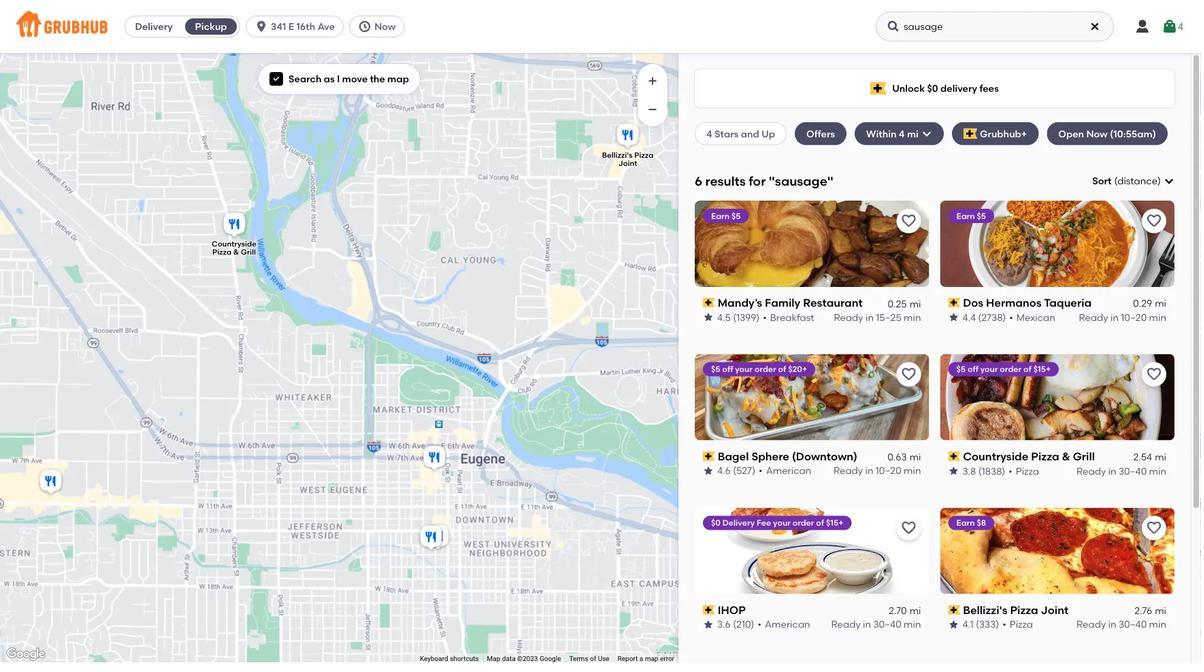 Task type: vqa. For each thing, say whether or not it's contained in the screenshot.
Checkout
yes



Task type: locate. For each thing, give the bounding box(es) containing it.
map data ©2023 google
[[487, 655, 561, 664]]

min for &
[[1150, 466, 1167, 477]]

american for bagel sphere (downtown)
[[766, 466, 812, 477]]

0 horizontal spatial save this restaurant image
[[901, 213, 918, 229]]

(333)
[[977, 619, 1000, 631]]

• pizza for countryside
[[1009, 466, 1040, 477]]

fee
[[757, 519, 772, 528]]

shortcuts
[[450, 655, 479, 664]]

1 vertical spatial subscription pass image
[[949, 452, 961, 462]]

ready in 10–20 min down 0.29
[[1080, 312, 1167, 323]]

delivery left pickup
[[135, 21, 173, 32]]

10–20 for bagel sphere (downtown)
[[876, 466, 902, 477]]

breakfast
[[771, 312, 815, 323]]

0 vertical spatial grubhub plus flag logo image
[[871, 82, 887, 95]]

save this restaurant button for joint
[[1143, 517, 1167, 541]]

subscription pass image for mandy's
[[703, 298, 715, 308]]

now right open
[[1087, 128, 1108, 139]]

0 horizontal spatial &
[[233, 248, 239, 257]]

map right the
[[388, 73, 409, 85]]

2 horizontal spatial 4
[[1179, 21, 1184, 32]]

1 vertical spatial countryside pizza & grill
[[964, 450, 1096, 464]]

0 horizontal spatial map
[[388, 73, 409, 85]]

star icon image for ihop
[[703, 620, 714, 631]]

subscription pass image left ihop
[[703, 606, 715, 615]]

3.8
[[963, 466, 977, 477]]

grill
[[241, 248, 256, 257], [1074, 450, 1096, 464]]

dos hermanos taqueria
[[964, 296, 1092, 310]]

pickup
[[195, 21, 227, 32]]

1 vertical spatial bellizzi's pizza joint
[[964, 604, 1069, 617]]

0 horizontal spatial countryside
[[212, 240, 257, 249]]

$0
[[928, 83, 939, 94], [712, 519, 721, 528]]

1 vertical spatial • american
[[758, 619, 811, 631]]

now up the
[[375, 21, 396, 32]]

keyboard shortcuts button
[[420, 655, 479, 664]]

earn $5 for dos
[[957, 211, 987, 221]]

0 vertical spatial american
[[766, 466, 812, 477]]

and
[[741, 128, 760, 139]]

earn
[[712, 211, 730, 221], [957, 211, 975, 221], [957, 519, 975, 528]]

min for taqueria
[[1150, 312, 1167, 323]]

2 vertical spatial subscription pass image
[[703, 606, 715, 615]]

of left 'use'
[[590, 655, 597, 664]]

off down 4.5
[[723, 365, 734, 375]]

bellizzi's pizza joint
[[603, 151, 654, 168], [964, 604, 1069, 617]]

• pizza
[[1009, 466, 1040, 477], [1003, 619, 1034, 631]]

mandy's family restaurant logo image
[[695, 201, 930, 287]]

• american for bagel sphere (downtown)
[[759, 466, 812, 477]]

sphere
[[752, 450, 790, 464]]

• american down bagel sphere (downtown)
[[759, 466, 812, 477]]

order for bagel
[[755, 365, 777, 375]]

0 horizontal spatial $0
[[712, 519, 721, 528]]

$5 off your order of $20+
[[712, 365, 808, 375]]

4.6
[[718, 466, 731, 477]]

0 horizontal spatial bellizzi's
[[603, 151, 633, 160]]

earn for bellizzi's
[[957, 519, 975, 528]]

1 vertical spatial grubhub plus flag logo image
[[964, 128, 978, 139]]

4 for 4 stars and up
[[707, 128, 713, 139]]

• american
[[759, 466, 812, 477], [758, 619, 811, 631]]

• for dos hermanos taqueria
[[1010, 312, 1014, 323]]

1 vertical spatial • pizza
[[1003, 619, 1034, 631]]

mi right 2.76
[[1156, 606, 1167, 617]]

earn for mandy's
[[712, 211, 730, 221]]

bellizzi's pizza joint down minus icon
[[603, 151, 654, 168]]

1 vertical spatial countryside
[[964, 450, 1029, 464]]

mi right 0.63
[[910, 452, 922, 463]]

order right 'fee'
[[793, 519, 815, 528]]

&
[[233, 248, 239, 257], [1063, 450, 1071, 464]]

& up proceed to checkout
[[1063, 450, 1071, 464]]

joint down bellizzi's pizza joint image
[[619, 159, 638, 168]]

0 vertical spatial delivery
[[135, 21, 173, 32]]

order down the '(2738)' at the top right of the page
[[1001, 365, 1022, 375]]

& inside the countryside pizza & grill
[[233, 248, 239, 257]]

• for ihop
[[758, 619, 762, 631]]

0 horizontal spatial ready in 10–20 min
[[834, 466, 922, 477]]

2 horizontal spatial order
[[1001, 365, 1022, 375]]

checkout
[[1072, 495, 1117, 506]]

1 horizontal spatial delivery
[[723, 519, 755, 528]]

ready in 15–25 min
[[834, 312, 922, 323]]

1 vertical spatial delivery
[[723, 519, 755, 528]]

svg image inside now button
[[358, 20, 372, 33]]

ready in 10–20 min
[[1080, 312, 1167, 323], [834, 466, 922, 477]]

0 vertical spatial &
[[233, 248, 239, 257]]

1 horizontal spatial grubhub plus flag logo image
[[964, 128, 978, 139]]

bellizzi's pizza joint up (333)
[[964, 604, 1069, 617]]

0 vertical spatial subscription pass image
[[703, 298, 715, 308]]

american down bagel sphere (downtown)
[[766, 466, 812, 477]]

mi right 0.25
[[910, 298, 922, 310]]

off down 4.4
[[968, 365, 979, 375]]

delivery left 'fee'
[[723, 519, 755, 528]]

subscription pass image left mandy's
[[703, 298, 715, 308]]

4.4 (2738)
[[963, 312, 1007, 323]]

grill up checkout
[[1074, 450, 1096, 464]]

map
[[388, 73, 409, 85], [645, 655, 659, 664]]

0 vertical spatial subscription pass image
[[949, 298, 961, 308]]

0.25 mi
[[888, 298, 922, 310]]

0 horizontal spatial joint
[[619, 159, 638, 168]]

subscription pass image
[[703, 298, 715, 308], [949, 452, 961, 462], [703, 606, 715, 615]]

0 vertical spatial $15+
[[1034, 365, 1051, 375]]

ready in 30–40 min down 2.76
[[1077, 619, 1167, 631]]

0 vertical spatial grill
[[241, 248, 256, 257]]

30–40 down "2.54"
[[1119, 466, 1148, 477]]

10–20 for dos hermanos taqueria
[[1122, 312, 1148, 323]]

$0 left 'fee'
[[712, 519, 721, 528]]

star icon image left 4.4
[[949, 312, 960, 323]]

1 earn $5 from the left
[[712, 211, 741, 221]]

mi
[[908, 128, 919, 139], [910, 298, 922, 310], [1156, 298, 1167, 310], [910, 452, 922, 463], [1156, 452, 1167, 463], [910, 606, 922, 617], [1156, 606, 1167, 617]]

subscription pass image left dos
[[949, 298, 961, 308]]

$20+
[[789, 365, 808, 375]]

svg image inside 341 e 16th ave button
[[255, 20, 268, 33]]

ready in 10–20 min down 0.63
[[834, 466, 922, 477]]

your right 'fee'
[[774, 519, 791, 528]]

save this restaurant image for (downtown)
[[901, 367, 918, 383]]

subscription pass image right 0.63 mi
[[949, 452, 961, 462]]

order left "$20+"
[[755, 365, 777, 375]]

save this restaurant button for taqueria
[[1143, 209, 1167, 233]]

0 horizontal spatial now
[[375, 21, 396, 32]]

star icon image for mandy's family restaurant
[[703, 312, 714, 323]]

save this restaurant image for joint
[[1147, 521, 1163, 537]]

2.54 mi
[[1134, 452, 1167, 463]]

delivery
[[135, 21, 173, 32], [723, 519, 755, 528]]

american right (210)
[[765, 619, 811, 631]]

ready for bellizzi's pizza joint
[[1077, 619, 1107, 631]]

order for countryside
[[1001, 365, 1022, 375]]

2 earn $5 from the left
[[957, 211, 987, 221]]

dos hermanos taqueria logo image
[[941, 201, 1175, 287]]

30–40
[[1119, 466, 1148, 477], [874, 619, 902, 631], [1119, 619, 1148, 631]]

earn $8
[[957, 519, 987, 528]]

min
[[904, 312, 922, 323], [1150, 312, 1167, 323], [904, 466, 922, 477], [1150, 466, 1167, 477], [904, 619, 922, 631], [1150, 619, 1167, 631]]

1 vertical spatial subscription pass image
[[703, 452, 715, 462]]

None field
[[1093, 174, 1175, 188]]

joint inside the map region
[[619, 159, 638, 168]]

1 save this restaurant image from the left
[[901, 213, 918, 229]]

delivery
[[941, 83, 978, 94]]

0 vertical spatial now
[[375, 21, 396, 32]]

$0 right unlock
[[928, 83, 939, 94]]

2 save this restaurant image from the left
[[1147, 213, 1163, 229]]

4 inside button
[[1179, 21, 1184, 32]]

earn $5 for mandy's
[[712, 211, 741, 221]]

family
[[765, 296, 801, 310]]

1 vertical spatial 10–20
[[876, 466, 902, 477]]

4.6 (527)
[[718, 466, 756, 477]]

hermanos
[[987, 296, 1042, 310]]

0 horizontal spatial 4
[[707, 128, 713, 139]]

1 horizontal spatial save this restaurant image
[[1147, 213, 1163, 229]]

0 vertical spatial bellizzi's pizza joint
[[603, 151, 654, 168]]

4 button
[[1162, 14, 1184, 39]]

0 vertical spatial joint
[[619, 159, 638, 168]]

0 horizontal spatial $15+
[[827, 519, 844, 528]]

1 vertical spatial grill
[[1074, 450, 1096, 464]]

)
[[1158, 175, 1162, 187]]

4.4
[[963, 312, 976, 323]]

0 horizontal spatial your
[[736, 365, 753, 375]]

sort
[[1093, 175, 1112, 187]]

data
[[502, 655, 516, 664]]

$15+ down mexican at the right of page
[[1034, 365, 1051, 375]]

1 horizontal spatial bellizzi's pizza joint
[[964, 604, 1069, 617]]

star icon image left 4.6
[[703, 466, 714, 477]]

map right a
[[645, 655, 659, 664]]

10–20 down 0.29
[[1122, 312, 1148, 323]]

0 vertical spatial ready in 10–20 min
[[1080, 312, 1167, 323]]

1 vertical spatial bellizzi's
[[964, 604, 1008, 617]]

min down "2.76 mi"
[[1150, 619, 1167, 631]]

subscription pass image left bagel
[[703, 452, 715, 462]]

star icon image left "4.1"
[[949, 620, 960, 631]]

save this restaurant image for dos hermanos taqueria
[[1147, 213, 1163, 229]]

earn for dos
[[957, 211, 975, 221]]

mi right 0.29
[[1156, 298, 1167, 310]]

0 vertical spatial • pizza
[[1009, 466, 1040, 477]]

1 vertical spatial joint
[[1042, 604, 1069, 617]]

• down 'hermanos'
[[1010, 312, 1014, 323]]

none field containing sort
[[1093, 174, 1175, 188]]

4.5 (1399)
[[718, 312, 760, 323]]

for
[[749, 174, 766, 189]]

mi right within
[[908, 128, 919, 139]]

countryside inside the map region
[[212, 240, 257, 249]]

grubhub+
[[981, 128, 1028, 139]]

• right (527)
[[759, 466, 763, 477]]

min down 0.25 mi
[[904, 312, 922, 323]]

grubhub plus flag logo image left unlock
[[871, 82, 887, 95]]

joint down bellizzi's pizza joint logo
[[1042, 604, 1069, 617]]

ready in 30–40 min
[[1077, 466, 1167, 477], [832, 619, 922, 631], [1077, 619, 1167, 631]]

1 horizontal spatial earn $5
[[957, 211, 987, 221]]

$15+ down the (downtown)
[[827, 519, 844, 528]]

1 vertical spatial ready in 10–20 min
[[834, 466, 922, 477]]

0 horizontal spatial delivery
[[135, 21, 173, 32]]

1 horizontal spatial bellizzi's
[[964, 604, 1008, 617]]

0 vertical spatial • american
[[759, 466, 812, 477]]

$5
[[732, 211, 741, 221], [977, 211, 987, 221], [712, 365, 721, 375], [957, 365, 966, 375]]

countryside pizza & grill
[[212, 240, 257, 257], [964, 450, 1096, 464]]

10–20 down 0.63
[[876, 466, 902, 477]]

(1399)
[[734, 312, 760, 323]]

0 horizontal spatial 10–20
[[876, 466, 902, 477]]

distance
[[1118, 175, 1158, 187]]

1 horizontal spatial grill
[[1074, 450, 1096, 464]]

grubhub plus flag logo image
[[871, 82, 887, 95], [964, 128, 978, 139]]

0.25
[[888, 298, 907, 310]]

0 horizontal spatial off
[[723, 365, 734, 375]]

bellizzi's inside the map region
[[603, 151, 633, 160]]

your down the '(2738)' at the top right of the page
[[981, 365, 999, 375]]

min for restaurant
[[904, 312, 922, 323]]

0 horizontal spatial earn $5
[[712, 211, 741, 221]]

svg image
[[1135, 18, 1151, 35], [1162, 18, 1179, 35], [358, 20, 372, 33], [887, 20, 901, 33], [922, 128, 933, 139]]

1 horizontal spatial now
[[1087, 128, 1108, 139]]

within 4 mi
[[867, 128, 919, 139]]

©2023
[[518, 655, 538, 664]]

0 vertical spatial countryside
[[212, 240, 257, 249]]

american
[[766, 466, 812, 477], [765, 619, 811, 631]]

report a map error link
[[618, 655, 675, 664]]

0 vertical spatial $0
[[928, 83, 939, 94]]

2 vertical spatial subscription pass image
[[949, 606, 961, 615]]

4.1 (333)
[[963, 619, 1000, 631]]

• pizza right (333)
[[1003, 619, 1034, 631]]

order
[[755, 365, 777, 375], [1001, 365, 1022, 375], [793, 519, 815, 528]]

• american right (210)
[[758, 619, 811, 631]]

30–40 down 2.76
[[1119, 619, 1148, 631]]

1 vertical spatial $0
[[712, 519, 721, 528]]

of
[[779, 365, 787, 375], [1024, 365, 1032, 375], [817, 519, 825, 528], [590, 655, 597, 664]]

1 horizontal spatial 10–20
[[1122, 312, 1148, 323]]

delivery inside 'button'
[[135, 21, 173, 32]]

joint
[[619, 159, 638, 168], [1042, 604, 1069, 617]]

countryside pizza & grill image
[[221, 211, 248, 241]]

0 vertical spatial bellizzi's
[[603, 151, 633, 160]]

in for ihop
[[863, 619, 872, 631]]

proceed to checkout
[[1018, 495, 1117, 506]]

mi right "2.54"
[[1156, 452, 1167, 463]]

• right (1838)
[[1009, 466, 1013, 477]]

svg image inside 4 button
[[1162, 18, 1179, 35]]

mi for joint
[[1156, 606, 1167, 617]]

subscription pass image for bellizzi's pizza joint
[[949, 606, 961, 615]]

grill down countryside pizza & grill image
[[241, 248, 256, 257]]

of right 'fee'
[[817, 519, 825, 528]]

plus icon image
[[646, 74, 660, 88]]

pizza
[[635, 151, 654, 160], [212, 248, 232, 257], [1032, 450, 1060, 464], [1017, 466, 1040, 477], [1011, 604, 1039, 617], [1010, 619, 1034, 631]]

1 horizontal spatial order
[[793, 519, 815, 528]]

4 for 4
[[1179, 21, 1184, 32]]

0 vertical spatial 10–20
[[1122, 312, 1148, 323]]

save this restaurant button for &
[[1143, 363, 1167, 387]]

star icon image left 3.6 at the right bottom of the page
[[703, 620, 714, 631]]

min down 2.70 mi
[[904, 619, 922, 631]]

save this restaurant image
[[901, 367, 918, 383], [1147, 367, 1163, 383], [901, 521, 918, 537], [1147, 521, 1163, 537]]

1 off from the left
[[723, 365, 734, 375]]

subscription pass image right 2.70 mi
[[949, 606, 961, 615]]

0 horizontal spatial grubhub plus flag logo image
[[871, 82, 887, 95]]

mandy's family restaurant image
[[425, 523, 452, 553]]

bellizzi's
[[603, 151, 633, 160], [964, 604, 1008, 617]]

0 horizontal spatial countryside pizza & grill
[[212, 240, 257, 257]]

1 horizontal spatial joint
[[1042, 604, 1069, 617]]

svg image
[[255, 20, 268, 33], [1090, 21, 1101, 32], [272, 75, 281, 83], [1164, 176, 1175, 187]]

star icon image for bellizzi's pizza joint
[[949, 620, 960, 631]]

0.63
[[888, 452, 907, 463]]

• right (333)
[[1003, 619, 1007, 631]]

• right (1399)
[[764, 312, 767, 323]]

& down countryside pizza & grill image
[[233, 248, 239, 257]]

30–40 for countryside
[[1119, 466, 1148, 477]]

error
[[660, 655, 675, 664]]

min for joint
[[1150, 619, 1167, 631]]

341 e 16th ave
[[271, 21, 335, 32]]

your down (1399)
[[736, 365, 753, 375]]

0 vertical spatial countryside pizza & grill
[[212, 240, 257, 257]]

1 vertical spatial american
[[765, 619, 811, 631]]

0 horizontal spatial order
[[755, 365, 777, 375]]

star icon image
[[703, 312, 714, 323], [949, 312, 960, 323], [703, 466, 714, 477], [949, 466, 960, 477], [703, 620, 714, 631], [949, 620, 960, 631]]

1 horizontal spatial ready in 10–20 min
[[1080, 312, 1167, 323]]

min down 2.54 mi
[[1150, 466, 1167, 477]]

grubhub plus flag logo image left grubhub+
[[964, 128, 978, 139]]

countryside pizza & grill logo image
[[941, 355, 1175, 441]]

0 horizontal spatial bellizzi's pizza joint
[[603, 151, 654, 168]]

• right (210)
[[758, 619, 762, 631]]

save this restaurant image
[[901, 213, 918, 229], [1147, 213, 1163, 229]]

2 off from the left
[[968, 365, 979, 375]]

$15+
[[1034, 365, 1051, 375], [827, 519, 844, 528]]

subscription pass image for bagel sphere (downtown)
[[703, 452, 715, 462]]

report a map error
[[618, 655, 675, 664]]

2 horizontal spatial your
[[981, 365, 999, 375]]

4.5
[[718, 312, 731, 323]]

(10:55am)
[[1111, 128, 1157, 139]]

min down 0.63 mi
[[904, 466, 922, 477]]

• pizza right (1838)
[[1009, 466, 1040, 477]]

terms of use
[[570, 655, 610, 664]]

0 horizontal spatial grill
[[241, 248, 256, 257]]

1 horizontal spatial &
[[1063, 450, 1071, 464]]

ready in 30–40 min for countryside
[[1077, 466, 1167, 477]]

i
[[337, 73, 340, 85]]

1 vertical spatial &
[[1063, 450, 1071, 464]]

1 horizontal spatial off
[[968, 365, 979, 375]]

ready in 10–20 min for bagel sphere (downtown)
[[834, 466, 922, 477]]

subscription pass image
[[949, 298, 961, 308], [703, 452, 715, 462], [949, 606, 961, 615]]

1 horizontal spatial map
[[645, 655, 659, 664]]

ready in 30–40 min down "2.54"
[[1077, 466, 1167, 477]]

grubhub plus flag logo image for grubhub+
[[964, 128, 978, 139]]

star icon image left 3.8
[[949, 466, 960, 477]]

e
[[289, 21, 294, 32]]

min down 0.29 mi
[[1150, 312, 1167, 323]]

15–25
[[877, 312, 902, 323]]

bagel
[[718, 450, 749, 464]]

grubhub plus flag logo image for unlock $0 delivery fees
[[871, 82, 887, 95]]

1 horizontal spatial $15+
[[1034, 365, 1051, 375]]

star icon image left 4.5
[[703, 312, 714, 323]]



Task type: describe. For each thing, give the bounding box(es) containing it.
3.6
[[718, 619, 731, 631]]

offers
[[807, 128, 836, 139]]

3.8 (1838)
[[963, 466, 1006, 477]]

$0 delivery fee your order of $15+
[[712, 519, 844, 528]]

bellizzi's pizza joint image
[[615, 122, 642, 152]]

american for ihop
[[765, 619, 811, 631]]

4 stars and up
[[707, 128, 776, 139]]

in for dos hermanos taqueria
[[1111, 312, 1119, 323]]

• for bellizzi's pizza joint
[[1003, 619, 1007, 631]]

ihop  logo image
[[695, 508, 930, 595]]

$8
[[977, 519, 987, 528]]

proceed to checkout button
[[976, 489, 1159, 513]]

mi for restaurant
[[910, 298, 922, 310]]

star icon image for dos hermanos taqueria
[[949, 312, 960, 323]]

ihop image
[[37, 468, 64, 498]]

1 horizontal spatial your
[[774, 519, 791, 528]]

of left "$20+"
[[779, 365, 787, 375]]

open now (10:55am)
[[1059, 128, 1157, 139]]

bagel sphere (downtown) image
[[421, 444, 448, 474]]

unlock
[[893, 83, 925, 94]]

mi for &
[[1156, 452, 1167, 463]]

google
[[540, 655, 561, 664]]

mi for taqueria
[[1156, 298, 1167, 310]]

fees
[[980, 83, 1000, 94]]

in for bellizzi's pizza joint
[[1109, 619, 1117, 631]]

ready in 30–40 min down 2.70 on the right bottom of page
[[832, 619, 922, 631]]

• for mandy's family restaurant
[[764, 312, 767, 323]]

16th
[[297, 21, 315, 32]]

1 horizontal spatial countryside
[[964, 450, 1029, 464]]

off for bagel sphere (downtown)
[[723, 365, 734, 375]]

map region
[[0, 0, 800, 664]]

ready for mandy's family restaurant
[[834, 312, 864, 323]]

your for countryside
[[981, 365, 999, 375]]

1 horizontal spatial countryside pizza & grill
[[964, 450, 1096, 464]]

in for bagel sphere (downtown)
[[866, 466, 874, 477]]

map
[[487, 655, 501, 664]]

dos
[[964, 296, 984, 310]]

mi right 2.70 on the right bottom of page
[[910, 606, 922, 617]]

ihop
[[718, 604, 746, 617]]

1 vertical spatial map
[[645, 655, 659, 664]]

2.76
[[1135, 606, 1153, 617]]

mandy's
[[718, 296, 763, 310]]

1 horizontal spatial $0
[[928, 83, 939, 94]]

use
[[598, 655, 610, 664]]

(210)
[[733, 619, 755, 631]]

ready for countryside pizza & grill
[[1077, 466, 1107, 477]]

now button
[[349, 16, 410, 37]]

google image
[[3, 646, 48, 664]]

30–40 down 2.70 on the right bottom of page
[[874, 619, 902, 631]]

0.29 mi
[[1134, 298, 1167, 310]]

341 e 16th ave button
[[246, 16, 349, 37]]

within
[[867, 128, 897, 139]]

ready in 30–40 min for bellizzi's
[[1077, 619, 1167, 631]]

• for countryside pizza & grill
[[1009, 466, 1013, 477]]

ready for ihop
[[832, 619, 861, 631]]

dos hermanos taqueria image
[[418, 524, 445, 554]]

save this restaurant button for (downtown)
[[897, 363, 922, 387]]

• american for ihop
[[758, 619, 811, 631]]

your for bagel
[[736, 365, 753, 375]]

$5 off your order of $15+
[[957, 365, 1051, 375]]

ready in 10–20 min for dos hermanos taqueria
[[1080, 312, 1167, 323]]

2.70 mi
[[889, 606, 922, 617]]

"sausage"
[[769, 174, 834, 189]]

the
[[370, 73, 385, 85]]

0.63 mi
[[888, 452, 922, 463]]

search as i move the map
[[289, 73, 409, 85]]

move
[[342, 73, 368, 85]]

6
[[695, 174, 703, 189]]

(527)
[[733, 466, 756, 477]]

30–40 for bellizzi's
[[1119, 619, 1148, 631]]

taqueria
[[1045, 296, 1092, 310]]

bellizzi's pizza joint logo image
[[941, 508, 1175, 595]]

of down • mexican
[[1024, 365, 1032, 375]]

• pizza for bellizzi's
[[1003, 619, 1034, 631]]

in for mandy's family restaurant
[[866, 312, 874, 323]]

bagel sphere (downtown)
[[718, 450, 858, 464]]

keyboard shortcuts
[[420, 655, 479, 664]]

ready for bagel sphere (downtown)
[[834, 466, 864, 477]]

1 horizontal spatial 4
[[899, 128, 905, 139]]

star icon image for countryside pizza & grill
[[949, 466, 960, 477]]

(2738)
[[979, 312, 1007, 323]]

terms of use link
[[570, 655, 610, 664]]

bellizzi's pizza joint inside the map region
[[603, 151, 654, 168]]

as
[[324, 73, 335, 85]]

to
[[1060, 495, 1070, 506]]

in for countryside pizza & grill
[[1109, 466, 1117, 477]]

off for countryside pizza & grill
[[968, 365, 979, 375]]

bagel sphere (downtown) logo image
[[695, 355, 930, 441]]

subscription pass image for dos hermanos taqueria
[[949, 298, 961, 308]]

grill inside the countryside pizza & grill
[[241, 248, 256, 257]]

• for bagel sphere (downtown)
[[759, 466, 763, 477]]

sort ( distance )
[[1093, 175, 1162, 187]]

report
[[618, 655, 638, 664]]

2.76 mi
[[1135, 606, 1167, 617]]

save this restaurant image for &
[[1147, 367, 1163, 383]]

results
[[706, 174, 746, 189]]

ave
[[318, 21, 335, 32]]

now inside button
[[375, 21, 396, 32]]

1 vertical spatial $15+
[[827, 519, 844, 528]]

341
[[271, 21, 286, 32]]

0 vertical spatial map
[[388, 73, 409, 85]]

subscription pass image for countryside
[[949, 452, 961, 462]]

mi for (downtown)
[[910, 452, 922, 463]]

2.54
[[1134, 452, 1153, 463]]

• breakfast
[[764, 312, 815, 323]]

min for (downtown)
[[904, 466, 922, 477]]

mexican
[[1017, 312, 1056, 323]]

(
[[1115, 175, 1118, 187]]

ready for dos hermanos taqueria
[[1080, 312, 1109, 323]]

Search for food, convenience, alcohol... search field
[[876, 12, 1115, 42]]

main navigation navigation
[[0, 0, 1202, 53]]

star icon image for bagel sphere (downtown)
[[703, 466, 714, 477]]

stars
[[715, 128, 739, 139]]

2.70
[[889, 606, 907, 617]]

1 vertical spatial now
[[1087, 128, 1108, 139]]

save this restaurant image for mandy's family restaurant
[[901, 213, 918, 229]]

pickup button
[[183, 16, 240, 37]]

restaurant
[[804, 296, 863, 310]]

(downtown)
[[793, 450, 858, 464]]

search
[[289, 73, 322, 85]]

(1838)
[[979, 466, 1006, 477]]

keyboard
[[420, 655, 449, 664]]

0.29
[[1134, 298, 1153, 310]]

minus icon image
[[646, 103, 660, 116]]

save this restaurant button for restaurant
[[897, 209, 922, 233]]

countryside pizza & grill inside the map region
[[212, 240, 257, 257]]

unlock $0 delivery fees
[[893, 83, 1000, 94]]

4.1
[[963, 619, 974, 631]]

proceed
[[1018, 495, 1058, 506]]



